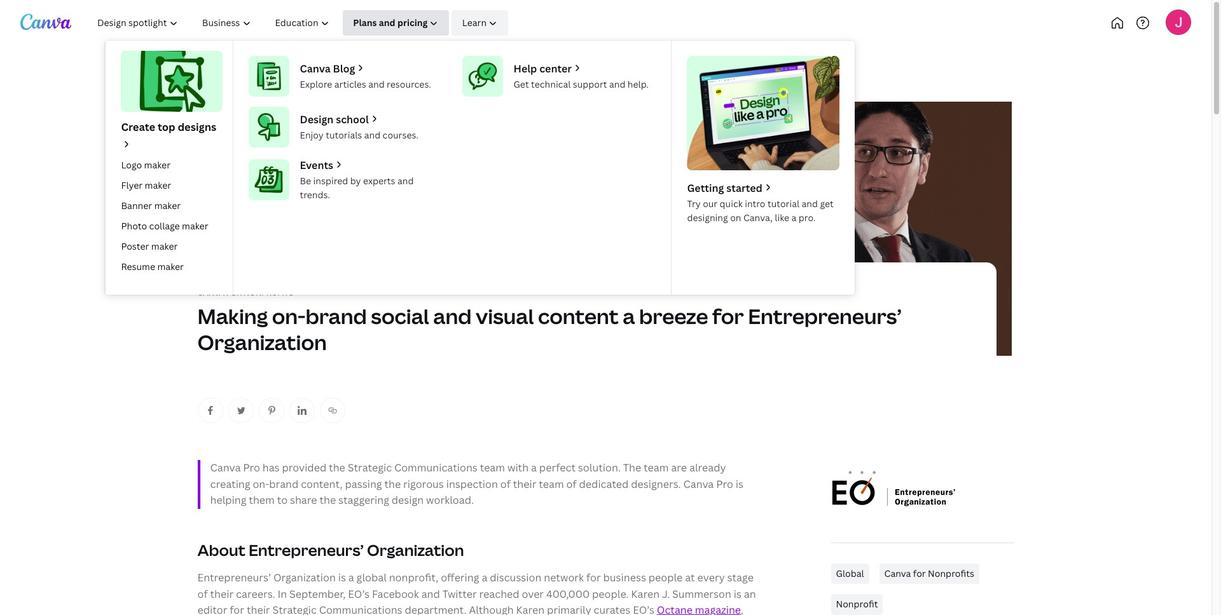 Task type: locate. For each thing, give the bounding box(es) containing it.
quick
[[720, 198, 743, 210]]

brand
[[306, 303, 367, 330], [269, 477, 299, 491]]

explore articles and resources.
[[300, 78, 431, 90]]

eo's
[[348, 587, 370, 601], [633, 604, 654, 616]]

nonprofit link
[[831, 595, 883, 616]]

2 vertical spatial their
[[247, 604, 270, 616]]

1 vertical spatial their
[[210, 587, 234, 601]]

strategic up passing
[[348, 461, 392, 475]]

pro left has
[[243, 461, 260, 475]]

0 vertical spatial entrepreneurs'
[[748, 303, 902, 330]]

canva pro has provided the strategic communications team with a perfect solution. the team are already creating on-brand content, passing the rigorous inspection of their team of dedicated designers. canva pro is helping them to share the staggering design workload.
[[210, 461, 743, 508]]

canva for nonprofits link
[[879, 564, 979, 585]]

brand inside 'canva pro has provided the strategic communications team with a perfect solution. the team are already creating on-brand content, passing the rigorous inspection of their team of dedicated designers. canva pro is helping them to share the staggering design workload.'
[[269, 477, 299, 491]]

and inside canva for nonprofits making on-brand social and visual content a breeze for entrepreneurs' organization
[[433, 303, 472, 330]]

get technical support and help.
[[514, 78, 649, 90]]

team left with
[[480, 461, 505, 475]]

0 horizontal spatial brand
[[269, 477, 299, 491]]

team up designers.
[[644, 461, 669, 475]]

for inside canva for nonprofits making on-brand social and visual content a breeze for entrepreneurs' organization
[[712, 303, 744, 330]]

a left the breeze
[[623, 303, 635, 330]]

canva for canva for nonprofits
[[884, 568, 911, 580]]

a left global
[[348, 571, 354, 585]]

organization up nonprofit,
[[367, 540, 464, 561]]

organization inside canva for nonprofits making on-brand social and visual content a breeze for entrepreneurs' organization
[[197, 329, 327, 356]]

1 horizontal spatial strategic
[[348, 461, 392, 475]]

design
[[300, 113, 334, 127]]

poster maker link
[[116, 237, 223, 257]]

enjoy
[[300, 129, 324, 141]]

team
[[480, 461, 505, 475], [644, 461, 669, 475], [539, 477, 564, 491]]

like
[[775, 212, 789, 224]]

courses.
[[383, 129, 418, 141]]

center
[[539, 62, 572, 76]]

their up editor
[[210, 587, 234, 601]]

and inside entrepreneurs' organization is a global nonprofit, offering a discussion network for business people at every stage of their careers. in september, eo's facebook and twitter reached over 400,000 people. karen j. summerson is an editor for their strategic communications department. although karen primarily curates eo's
[[421, 587, 440, 601]]

collage
[[149, 220, 180, 232]]

and up department.
[[421, 587, 440, 601]]

1 vertical spatial brand
[[269, 477, 299, 491]]

maker inside "link"
[[145, 179, 171, 191]]

strategic inside entrepreneurs' organization is a global nonprofit, offering a discussion network for business people at every stage of their careers. in september, eo's facebook and twitter reached over 400,000 people. karen j. summerson is an editor for their strategic communications department. although karen primarily curates eo's
[[273, 604, 317, 616]]

school
[[336, 113, 369, 127]]

social
[[371, 303, 429, 330]]

offering
[[441, 571, 479, 585]]

learn button
[[452, 10, 508, 36]]

eo's right curates
[[633, 604, 654, 616]]

2 vertical spatial entrepreneurs'
[[197, 571, 271, 585]]

0 horizontal spatial of
[[197, 587, 208, 601]]

organization inside entrepreneurs' organization is a global nonprofit, offering a discussion network for business people at every stage of their careers. in september, eo's facebook and twitter reached over 400,000 people. karen j. summerson is an editor for their strategic communications department. although karen primarily curates eo's
[[273, 571, 336, 585]]

0 vertical spatial pro
[[243, 461, 260, 475]]

1 horizontal spatial team
[[539, 477, 564, 491]]

is for canva pro has provided the strategic communications team with a perfect solution. the team are already creating on-brand content, passing the rigorous inspection of their team of dedicated designers. canva pro is helping them to share the staggering design workload.
[[736, 477, 743, 491]]

organization
[[197, 329, 327, 356], [367, 540, 464, 561], [273, 571, 336, 585]]

on- up the them
[[253, 477, 269, 491]]

breeze
[[639, 303, 708, 330]]

case studies
[[636, 60, 692, 72]]

0 vertical spatial is
[[736, 477, 743, 491]]

0 horizontal spatial eo's
[[348, 587, 370, 601]]

creating
[[210, 477, 250, 491]]

1 horizontal spatial brand
[[306, 303, 367, 330]]

maker up flyer maker
[[144, 159, 171, 171]]

maker right collage
[[182, 220, 208, 232]]

nonprofits
[[243, 288, 294, 298]]

organization up 'september,'
[[273, 571, 336, 585]]

a right with
[[531, 461, 537, 475]]

canva up 'creating'
[[210, 461, 241, 475]]

1 vertical spatial strategic
[[273, 604, 317, 616]]

maker down the flyer maker "link"
[[154, 200, 181, 212]]

0 vertical spatial on-
[[272, 303, 306, 330]]

1 vertical spatial is
[[338, 571, 346, 585]]

communications down global
[[319, 604, 402, 616]]

and right experts
[[397, 175, 414, 187]]

karen left j.
[[631, 587, 660, 601]]

2 horizontal spatial their
[[513, 477, 536, 491]]

0 horizontal spatial on-
[[253, 477, 269, 491]]

1 vertical spatial organization
[[367, 540, 464, 561]]

communications up rigorous
[[394, 461, 478, 475]]

on- down nonprofits
[[272, 303, 306, 330]]

resume maker link
[[116, 257, 223, 277]]

pro down already at bottom right
[[716, 477, 733, 491]]

get
[[514, 78, 529, 90]]

a inside try our quick intro tutorial and get designing on canva, like a pro.
[[792, 212, 796, 224]]

0 vertical spatial karen
[[631, 587, 660, 601]]

communications
[[394, 461, 478, 475], [319, 604, 402, 616]]

maker for logo maker
[[144, 159, 171, 171]]

maker
[[144, 159, 171, 171], [145, 179, 171, 191], [154, 200, 181, 212], [182, 220, 208, 232], [151, 240, 178, 252], [157, 261, 184, 273]]

0 horizontal spatial their
[[210, 587, 234, 601]]

the up content,
[[329, 461, 345, 475]]

for right the breeze
[[712, 303, 744, 330]]

trends.
[[300, 189, 330, 201]]

1 vertical spatial communications
[[319, 604, 402, 616]]

strategic down in
[[273, 604, 317, 616]]

0 vertical spatial organization
[[197, 329, 327, 356]]

their down careers.
[[247, 604, 270, 616]]

2 vertical spatial is
[[734, 587, 742, 601]]

the up design
[[384, 477, 401, 491]]

designing
[[687, 212, 728, 224]]

reached
[[479, 587, 519, 601]]

is inside 'canva pro has provided the strategic communications team with a perfect solution. the team are already creating on-brand content, passing the rigorous inspection of their team of dedicated designers. canva pro is helping them to share the staggering design workload.'
[[736, 477, 743, 491]]

team down perfect
[[539, 477, 564, 491]]

of up editor
[[197, 587, 208, 601]]

1 vertical spatial eo's
[[633, 604, 654, 616]]

1 horizontal spatial their
[[247, 604, 270, 616]]

content
[[538, 303, 619, 330]]

flyer
[[121, 179, 143, 191]]

workload.
[[426, 494, 474, 508]]

0 horizontal spatial team
[[480, 461, 505, 475]]

0 vertical spatial eo's
[[348, 587, 370, 601]]

entrepreneurs'
[[748, 303, 902, 330], [249, 540, 364, 561], [197, 571, 271, 585]]

getting
[[687, 181, 724, 195]]

0 horizontal spatial pro
[[243, 461, 260, 475]]

tutorial
[[768, 198, 799, 210]]

0 vertical spatial brand
[[306, 303, 367, 330]]

create top designs
[[121, 120, 216, 134]]

logo maker
[[121, 159, 171, 171]]

making
[[197, 303, 268, 330]]

overview link
[[282, 53, 337, 79]]

for down careers.
[[230, 604, 244, 616]]

canva
[[300, 62, 331, 76], [210, 461, 241, 475], [683, 477, 714, 491], [884, 568, 911, 580]]

communications inside entrepreneurs' organization is a global nonprofit, offering a discussion network for business people at every stage of their careers. in september, eo's facebook and twitter reached over 400,000 people. karen j. summerson is an editor for their strategic communications department. although karen primarily curates eo's
[[319, 604, 402, 616]]

editor
[[197, 604, 227, 616]]

get
[[820, 198, 834, 210]]

top level navigation element
[[86, 10, 855, 295]]

organization down nonprofits
[[197, 329, 327, 356]]

sustainable development goals
[[350, 60, 487, 72]]

maker for flyer maker
[[145, 179, 171, 191]]

of down with
[[500, 477, 511, 491]]

canva inside learn menu
[[300, 62, 331, 76]]

about entrepreneurs' organization
[[197, 540, 464, 561]]

and inside try our quick intro tutorial and get designing on canva, like a pro.
[[802, 198, 818, 210]]

0 vertical spatial strategic
[[348, 461, 392, 475]]

people
[[649, 571, 683, 585]]

maker for resume maker
[[157, 261, 184, 273]]

the down content,
[[320, 494, 336, 508]]

eo's down global
[[348, 587, 370, 601]]

their down with
[[513, 477, 536, 491]]

case studies link
[[628, 53, 699, 79]]

and up the pro.
[[802, 198, 818, 210]]

1 horizontal spatial on-
[[272, 303, 306, 330]]

passing
[[345, 477, 382, 491]]

visual
[[476, 303, 534, 330]]

1 vertical spatial karen
[[516, 604, 545, 616]]

0 vertical spatial their
[[513, 477, 536, 491]]

karen down over
[[516, 604, 545, 616]]

strategic
[[348, 461, 392, 475], [273, 604, 317, 616]]

0 horizontal spatial karen
[[516, 604, 545, 616]]

and inside be inspired by experts and trends.
[[397, 175, 414, 187]]

maker for banner maker
[[154, 200, 181, 212]]

and down sustainable
[[368, 78, 385, 90]]

hub
[[598, 60, 616, 72]]

dedicated
[[579, 477, 629, 491]]

menu bar
[[276, 53, 699, 79]]

canva up explore
[[300, 62, 331, 76]]

communications inside 'canva pro has provided the strategic communications team with a perfect solution. the team are already creating on-brand content, passing the rigorous inspection of their team of dedicated designers. canva pro is helping them to share the staggering design workload.'
[[394, 461, 478, 475]]

and down school
[[364, 129, 380, 141]]

0 vertical spatial communications
[[394, 461, 478, 475]]

and left visual
[[433, 303, 472, 330]]

1 vertical spatial entrepreneurs'
[[249, 540, 364, 561]]

stage
[[727, 571, 754, 585]]

maker down collage
[[151, 240, 178, 252]]

1 vertical spatial on-
[[253, 477, 269, 491]]

of
[[500, 477, 511, 491], [566, 477, 577, 491], [197, 587, 208, 601]]

a right like
[[792, 212, 796, 224]]

karen
[[631, 587, 660, 601], [516, 604, 545, 616]]

2 vertical spatial organization
[[273, 571, 336, 585]]

1 horizontal spatial pro
[[716, 477, 733, 491]]

provided
[[282, 461, 326, 475]]

entrepreneurs' inside entrepreneurs' organization is a global nonprofit, offering a discussion network for business people at every stage of their careers. in september, eo's facebook and twitter reached over 400,000 people. karen j. summerson is an editor for their strategic communications department. although karen primarily curates eo's
[[197, 571, 271, 585]]

global
[[836, 568, 864, 580]]

canva for nonprofits
[[884, 568, 974, 580]]

maker up banner maker
[[145, 179, 171, 191]]

photo
[[121, 220, 147, 232]]

overview
[[289, 60, 330, 72]]

careers.
[[236, 587, 275, 601]]

maker down poster maker link
[[157, 261, 184, 273]]

enjoy tutorials and courses.
[[300, 129, 418, 141]]

0 horizontal spatial strategic
[[273, 604, 317, 616]]

nonprofits
[[928, 568, 974, 580]]

canva right global
[[884, 568, 911, 580]]

of down perfect
[[566, 477, 577, 491]]

on-
[[272, 303, 306, 330], [253, 477, 269, 491]]

menu bar containing overview
[[276, 53, 699, 79]]

1 horizontal spatial of
[[500, 477, 511, 491]]



Task type: describe. For each thing, give the bounding box(es) containing it.
on- inside 'canva pro has provided the strategic communications team with a perfect solution. the team are already creating on-brand content, passing the rigorous inspection of their team of dedicated designers. canva pro is helping them to share the staggering design workload.'
[[253, 477, 269, 491]]

getting started
[[687, 181, 763, 195]]

facebook
[[372, 587, 419, 601]]

help
[[514, 62, 537, 76]]

entrepreneurs' organization is a global nonprofit, offering a discussion network for business people at every stage of their careers. in september, eo's facebook and twitter reached over 400,000 people. karen j. summerson is an editor for their strategic communications department. although karen primarily curates eo's
[[197, 571, 756, 616]]

create
[[121, 120, 155, 134]]

strategic inside 'canva pro has provided the strategic communications team with a perfect solution. the team are already creating on-brand content, passing the rigorous inspection of their team of dedicated designers. canva pro is helping them to share the staggering design workload.'
[[348, 461, 392, 475]]

studies
[[659, 60, 692, 72]]

resources
[[507, 60, 552, 72]]

summerson
[[672, 587, 731, 601]]

department.
[[405, 604, 467, 616]]

design school
[[300, 113, 369, 127]]

already
[[689, 461, 726, 475]]

nonprofit
[[836, 599, 878, 611]]

discussion
[[490, 571, 541, 585]]

0 vertical spatial the
[[329, 461, 345, 475]]

crisis
[[572, 60, 596, 72]]

an
[[744, 587, 756, 601]]

with
[[507, 461, 529, 475]]

on- inside canva for nonprofits making on-brand social and visual content a breeze for entrepreneurs' organization
[[272, 303, 306, 330]]

canva for nonprofits making on-brand social and visual content a breeze for entrepreneurs' organization
[[197, 288, 902, 356]]

them
[[249, 494, 275, 508]]

learn menu
[[105, 41, 855, 295]]

in
[[278, 587, 287, 601]]

2 vertical spatial the
[[320, 494, 336, 508]]

flyer maker link
[[116, 176, 223, 196]]

started
[[726, 181, 763, 195]]

experts
[[363, 175, 395, 187]]

top
[[158, 120, 175, 134]]

although
[[469, 604, 514, 616]]

2 horizontal spatial of
[[566, 477, 577, 491]]

resume
[[121, 261, 155, 273]]

global
[[357, 571, 387, 585]]

maker for poster maker
[[151, 240, 178, 252]]

primarily
[[547, 604, 591, 616]]

non-
[[197, 56, 228, 73]]

a inside canva for nonprofits making on-brand social and visual content a breeze for entrepreneurs' organization
[[623, 303, 635, 330]]

logo
[[121, 159, 142, 171]]

over
[[522, 587, 544, 601]]

inspection
[[446, 477, 498, 491]]

the
[[623, 461, 641, 475]]

global link
[[831, 564, 869, 585]]

designs
[[178, 120, 216, 134]]

rigorous
[[403, 477, 444, 491]]

curates
[[594, 604, 630, 616]]

banner maker
[[121, 200, 181, 212]]

non-profits
[[197, 56, 271, 73]]

development
[[402, 60, 461, 72]]

blog
[[333, 62, 355, 76]]

business
[[603, 571, 646, 585]]

1 vertical spatial the
[[384, 477, 401, 491]]

technical
[[531, 78, 571, 90]]

try our quick intro tutorial and get designing on canva, like a pro.
[[687, 198, 834, 224]]

poster maker
[[121, 240, 178, 252]]

to
[[277, 494, 288, 508]]

canva,
[[743, 212, 773, 224]]

brand inside canva for nonprofits making on-brand social and visual content a breeze for entrepreneurs' organization
[[306, 303, 367, 330]]

2 horizontal spatial team
[[644, 461, 669, 475]]

canva for canva pro has provided the strategic communications team with a perfect solution. the team are already creating on-brand content, passing the rigorous inspection of their team of dedicated designers. canva pro is helping them to share the staggering design workload.
[[210, 461, 241, 475]]

helping
[[210, 494, 246, 508]]

solution.
[[578, 461, 621, 475]]

is for entrepreneurs' organization is a global nonprofit, offering a discussion network for business people at every stage of their careers. in september, eo's facebook and twitter reached over 400,000 people. karen j. summerson is an editor for their strategic communications department. although karen primarily curates eo's
[[734, 587, 742, 601]]

of inside entrepreneurs' organization is a global nonprofit, offering a discussion network for business people at every stage of their careers. in september, eo's facebook and twitter reached over 400,000 people. karen j. summerson is an editor for their strategic communications department. although karen primarily curates eo's
[[197, 587, 208, 601]]

1 horizontal spatial eo's
[[633, 604, 654, 616]]

help center
[[514, 62, 572, 76]]

photo collage maker link
[[116, 216, 223, 237]]

for left nonprofits
[[913, 568, 926, 580]]

are
[[671, 461, 687, 475]]

entrepreneurs' inside canva for nonprofits making on-brand social and visual content a breeze for entrepreneurs' organization
[[748, 303, 902, 330]]

support
[[573, 78, 607, 90]]

create top designs link
[[116, 51, 223, 153]]

be
[[300, 175, 311, 187]]

resources link
[[500, 53, 559, 79]]

design
[[392, 494, 424, 508]]

photo collage maker
[[121, 220, 208, 232]]

a inside 'canva pro has provided the strategic communications team with a perfect solution. the team are already creating on-brand content, passing the rigorous inspection of their team of dedicated designers. canva pro is helping them to share the staggering design workload.'
[[531, 461, 537, 475]]

canva for canva blog
[[300, 62, 331, 76]]

content,
[[301, 477, 343, 491]]

september,
[[289, 587, 346, 601]]

pro.
[[799, 212, 816, 224]]

and left help.
[[609, 78, 625, 90]]

has
[[262, 461, 280, 475]]

flyer maker
[[121, 179, 171, 191]]

1 horizontal spatial karen
[[631, 587, 660, 601]]

a up reached
[[482, 571, 487, 585]]

resources.
[[387, 78, 431, 90]]

try
[[687, 198, 701, 210]]

for
[[226, 288, 242, 298]]

explore
[[300, 78, 332, 90]]

j.
[[662, 587, 670, 601]]

for up people.
[[586, 571, 601, 585]]

every
[[697, 571, 725, 585]]

crisis hub link
[[564, 53, 623, 79]]

network
[[544, 571, 584, 585]]

canva blog
[[300, 62, 355, 76]]

people.
[[592, 587, 629, 601]]

our
[[703, 198, 718, 210]]

1 vertical spatial pro
[[716, 477, 733, 491]]

banner
[[121, 200, 152, 212]]

banner maker link
[[116, 196, 223, 216]]

about
[[197, 540, 246, 561]]

canva down already at bottom right
[[683, 477, 714, 491]]

help.
[[628, 78, 649, 90]]

their inside 'canva pro has provided the strategic communications team with a perfect solution. the team are already creating on-brand content, passing the rigorous inspection of their team of dedicated designers. canva pro is helping them to share the staggering design workload.'
[[513, 477, 536, 491]]

share
[[290, 494, 317, 508]]



Task type: vqa. For each thing, say whether or not it's contained in the screenshot.
the Blog
yes



